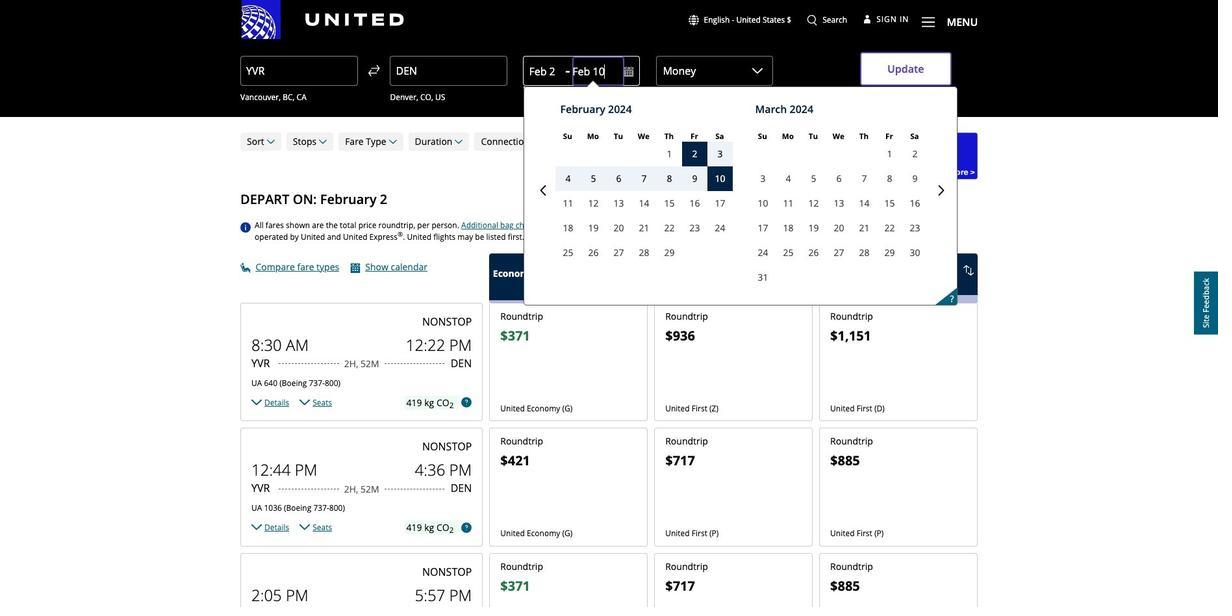 Task type: describe. For each thing, give the bounding box(es) containing it.
move forward to switch to the next month. image
[[937, 185, 947, 196]]

currently in english united states	$ enter to change image
[[689, 15, 699, 25]]

2 row from the top
[[240, 303, 978, 421]]

united logo link to homepage image
[[241, 0, 404, 39]]

move backward to switch to the previous month. image
[[538, 185, 549, 196]]

Departure text field
[[529, 57, 560, 86]]

1 row from the top
[[240, 253, 978, 303]]

Return text field
[[573, 57, 625, 86]]



Task type: locate. For each thing, give the bounding box(es) containing it.
sort by price image
[[964, 265, 974, 275]]

row
[[240, 253, 978, 303], [240, 303, 978, 421], [240, 428, 978, 547], [240, 553, 978, 607]]

From text field
[[240, 56, 358, 86]]

grid
[[240, 303, 978, 607]]

None text field
[[666, 310, 802, 404], [831, 310, 967, 404], [666, 435, 802, 529], [831, 560, 967, 607], [666, 310, 802, 404], [831, 310, 967, 404], [666, 435, 802, 529], [831, 560, 967, 607]]

None text field
[[501, 310, 637, 404], [501, 435, 637, 529], [831, 435, 967, 529], [501, 560, 637, 607], [666, 560, 802, 607], [501, 310, 637, 404], [501, 435, 637, 529], [831, 435, 967, 529], [501, 560, 637, 607], [666, 560, 802, 607]]

qdd6h image
[[240, 222, 251, 233]]

4 row from the top
[[240, 553, 978, 607]]

3 row from the top
[[240, 428, 978, 547]]

calendar application
[[528, 87, 1219, 305]]

To text field
[[390, 56, 508, 86]]



Task type: vqa. For each thing, say whether or not it's contained in the screenshot.
sort by price ICON
yes



